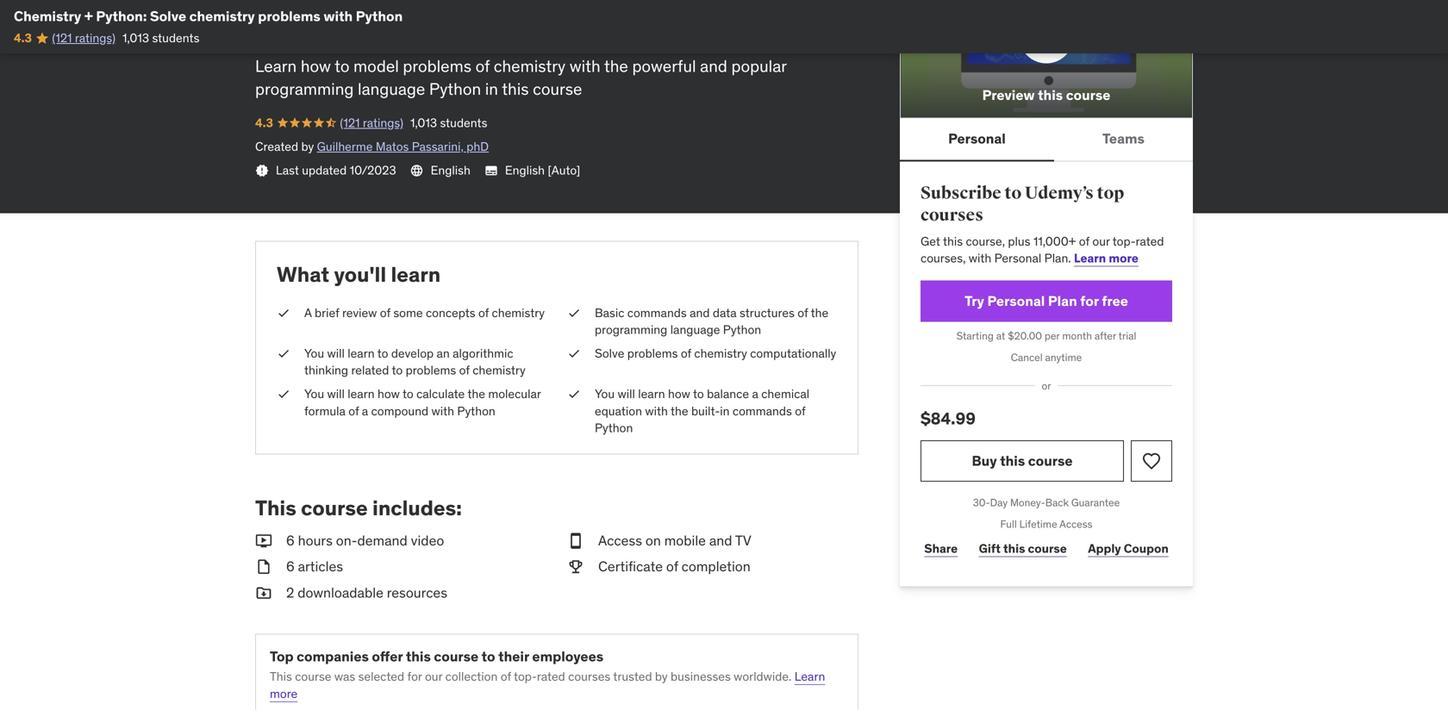 Task type: describe. For each thing, give the bounding box(es) containing it.
basic commands and data structures of the programming language python
[[595, 305, 829, 337]]

passarini,
[[412, 139, 464, 154]]

built-
[[691, 403, 720, 419]]

structures
[[740, 305, 795, 321]]

will for formula
[[327, 386, 345, 402]]

courses inside subscribe to udemy's top courses
[[921, 205, 983, 226]]

last updated 10/2023
[[276, 162, 396, 178]]

you'll
[[334, 262, 386, 288]]

10/2023
[[350, 162, 396, 178]]

how inside chemistry + python: solve chemistry problems with python learn how to model problems of chemistry with the powerful and popular programming language python in this course
[[301, 56, 331, 76]]

a brief review of some concepts of chemistry
[[304, 305, 545, 321]]

1 vertical spatial (121 ratings)
[[340, 115, 403, 130]]

to inside you will learn how to calculate the molecular formula of a compound with python
[[403, 386, 414, 402]]

learn more link for subscribe to udemy's top courses
[[1074, 251, 1139, 266]]

starting at $20.00 per month after trial cancel anytime
[[957, 330, 1137, 364]]

hours
[[298, 532, 333, 549]]

learn more for top companies offer this course to their employees
[[270, 669, 825, 702]]

0 vertical spatial 4.3
[[14, 30, 32, 46]]

of inside get this course, plus 11,000+ of our top-rated courses, with personal plan.
[[1079, 234, 1090, 249]]

course down lifetime
[[1028, 541, 1067, 556]]

businesses
[[671, 669, 731, 685]]

0 horizontal spatial by
[[301, 139, 314, 154]]

at
[[996, 330, 1005, 343]]

top
[[1097, 183, 1124, 204]]

the inside basic commands and data structures of the programming language python
[[811, 305, 829, 321]]

review
[[342, 305, 377, 321]]

you will learn how to balance a chemical equation with the built-in commands of python
[[595, 386, 810, 436]]

updated
[[302, 162, 347, 178]]

1 horizontal spatial by
[[655, 669, 668, 685]]

more for subscribe to udemy's top courses
[[1109, 251, 1139, 266]]

personal inside get this course, plus 11,000+ of our top-rated courses, with personal plan.
[[995, 251, 1042, 266]]

0 horizontal spatial rated
[[537, 669, 565, 685]]

a inside "you will learn how to balance a chemical equation with the built-in commands of python"
[[752, 386, 758, 402]]

balance
[[707, 386, 749, 402]]

top- inside get this course, plus 11,000+ of our top-rated courses, with personal plan.
[[1113, 234, 1136, 249]]

chemistry + python: solve chemistry problems with python
[[14, 7, 403, 25]]

python inside "you will learn how to balance a chemical equation with the built-in commands of python"
[[595, 420, 633, 436]]

employees
[[532, 648, 604, 666]]

commands inside basic commands and data structures of the programming language python
[[627, 305, 687, 321]]

related
[[351, 363, 389, 378]]

6 for 6 articles
[[286, 558, 295, 576]]

personal button
[[900, 118, 1054, 160]]

[auto]
[[548, 162, 580, 178]]

what you'll learn
[[277, 262, 441, 288]]

the inside chemistry + python: solve chemistry problems with python learn how to model problems of chemistry with the powerful and popular programming language python in this course
[[604, 56, 628, 76]]

xsmall image for you will learn how to calculate the molecular formula of a compound with python
[[277, 386, 291, 403]]

chemistry inside you will learn to develop an algorithmic thinking related to problems of chemistry
[[473, 363, 526, 378]]

chemistry for chemistry + python: solve chemistry problems with python
[[14, 7, 81, 25]]

popular
[[731, 56, 787, 76]]

develop
[[391, 346, 434, 361]]

month
[[1062, 330, 1092, 343]]

anytime
[[1045, 351, 1082, 364]]

learn more for subscribe to udemy's top courses
[[1074, 251, 1139, 266]]

plus
[[1008, 234, 1031, 249]]

tab list containing personal
[[900, 118, 1193, 161]]

you for you will learn to develop an algorithmic thinking related to problems of chemistry
[[304, 346, 324, 361]]

the inside you will learn how to calculate the molecular formula of a compound with python
[[468, 386, 485, 402]]

chemical
[[761, 386, 810, 402]]

wishlist image
[[1141, 451, 1162, 472]]

0 horizontal spatial for
[[407, 669, 422, 685]]

30-
[[973, 496, 990, 510]]

language inside chemistry + python: solve chemistry problems with python learn how to model problems of chemistry with the powerful and popular programming language python in this course
[[358, 79, 425, 99]]

to up related
[[377, 346, 388, 361]]

teams
[[1103, 130, 1145, 148]]

subscribe to udemy's top courses
[[921, 183, 1124, 226]]

formula
[[304, 403, 346, 419]]

python: for chemistry + python: solve chemistry problems with python learn how to model problems of chemistry with the powerful and popular programming language python in this course
[[420, 0, 521, 15]]

the inside "you will learn how to balance a chemical equation with the built-in commands of python"
[[671, 403, 688, 419]]

learn for you will learn how to calculate the molecular formula of a compound with python
[[348, 386, 375, 402]]

teams button
[[1054, 118, 1193, 160]]

cancel
[[1011, 351, 1043, 364]]

companies
[[297, 648, 369, 666]]

language inside basic commands and data structures of the programming language python
[[670, 322, 720, 337]]

2 vertical spatial and
[[709, 532, 732, 549]]

equation
[[595, 403, 642, 419]]

try personal plan for free
[[965, 292, 1128, 310]]

compound
[[371, 403, 429, 419]]

udemy's
[[1025, 183, 1094, 204]]

of inside you will learn how to calculate the molecular formula of a compound with python
[[348, 403, 359, 419]]

worldwide.
[[734, 669, 792, 685]]

buy this course button
[[921, 441, 1124, 482]]

trial
[[1119, 330, 1137, 343]]

more for top companies offer this course to their employees
[[270, 686, 298, 702]]

learn inside chemistry + python: solve chemistry problems with python learn how to model problems of chemistry with the powerful and popular programming language python in this course
[[255, 56, 297, 76]]

xsmall image for you
[[567, 386, 581, 403]]

1 vertical spatial (121
[[340, 115, 360, 130]]

in inside chemistry + python: solve chemistry problems with python learn how to model problems of chemistry with the powerful and popular programming language python in this course
[[485, 79, 498, 99]]

data
[[713, 305, 737, 321]]

xsmall image for solve problems of chemistry computationally
[[567, 345, 581, 362]]

this for this course was selected for our collection of top-rated courses trusted by businesses worldwide.
[[270, 669, 292, 685]]

starting
[[957, 330, 994, 343]]

english for english
[[431, 162, 471, 178]]

offer
[[372, 648, 403, 666]]

guilherme
[[317, 139, 373, 154]]

solve problems of chemistry computationally
[[595, 346, 836, 361]]

preview this course button
[[900, 0, 1193, 118]]

buy
[[972, 452, 997, 470]]

courses,
[[921, 251, 966, 266]]

0 vertical spatial ratings)
[[75, 30, 115, 46]]

buy this course
[[972, 452, 1073, 470]]

certificate
[[598, 558, 663, 576]]

or
[[1042, 379, 1051, 393]]

to inside chemistry + python: solve chemistry problems with python learn how to model problems of chemistry with the powerful and popular programming language python in this course
[[335, 56, 350, 76]]

their
[[498, 648, 529, 666]]

this for get
[[943, 234, 963, 249]]

+ for chemistry + python: solve chemistry problems with python learn how to model problems of chemistry with the powerful and popular programming language python in this course
[[396, 0, 413, 15]]

2 downloadable resources
[[286, 584, 447, 602]]

1 vertical spatial ratings)
[[363, 115, 403, 130]]

small image
[[255, 584, 272, 603]]

of down their on the bottom left of page
[[501, 669, 511, 685]]

tv
[[735, 532, 751, 549]]

learn for you will learn to develop an algorithmic thinking related to problems of chemistry
[[348, 346, 375, 361]]

this for gift
[[1003, 541, 1025, 556]]

trusted
[[613, 669, 652, 685]]

preview this course
[[982, 86, 1111, 104]]

small image for certificate of completion
[[567, 557, 584, 577]]

course down companies
[[295, 669, 331, 685]]

molecular
[[488, 386, 541, 402]]

plan.
[[1044, 251, 1071, 266]]

gift this course link
[[975, 532, 1071, 566]]

0 horizontal spatial 1,013
[[122, 30, 149, 46]]

xsmall image for a
[[277, 305, 291, 321]]

this for buy
[[1000, 452, 1025, 470]]

completion
[[682, 558, 751, 576]]

chemistry + python: solve chemistry problems with python learn how to model problems of chemistry with the powerful and popular programming language python in this course
[[255, 0, 787, 99]]

0 horizontal spatial our
[[425, 669, 442, 685]]

created by guilherme matos passarini, phd
[[255, 139, 489, 154]]

small image for 6 hours on-demand video
[[255, 531, 272, 551]]

course inside button
[[1066, 86, 1111, 104]]

try
[[965, 292, 984, 310]]

will for related
[[327, 346, 345, 361]]

after
[[1095, 330, 1116, 343]]

coupon
[[1124, 541, 1169, 556]]

solve for chemistry + python: solve chemistry problems with python
[[150, 7, 186, 25]]

1 vertical spatial students
[[440, 115, 487, 130]]

of down access on mobile and tv
[[666, 558, 678, 576]]

you will learn to develop an algorithmic thinking related to problems of chemistry
[[304, 346, 526, 378]]

you for you will learn how to calculate the molecular formula of a compound with python
[[304, 386, 324, 402]]

calculate
[[416, 386, 465, 402]]

with inside get this course, plus 11,000+ of our top-rated courses, with personal plan.
[[969, 251, 992, 266]]

this course includes:
[[255, 495, 462, 521]]

get
[[921, 234, 940, 249]]

with inside you will learn how to calculate the molecular formula of a compound with python
[[431, 403, 454, 419]]

this inside chemistry + python: solve chemistry problems with python learn how to model problems of chemistry with the powerful and popular programming language python in this course
[[502, 79, 529, 99]]

money-
[[1010, 496, 1045, 510]]

course inside button
[[1028, 452, 1073, 470]]



Task type: locate. For each thing, give the bounding box(es) containing it.
course up back
[[1028, 452, 1073, 470]]

will inside "you will learn how to balance a chemical equation with the built-in commands of python"
[[618, 386, 635, 402]]

with
[[324, 7, 353, 25], [386, 14, 445, 48], [570, 56, 601, 76], [969, 251, 992, 266], [431, 403, 454, 419], [645, 403, 668, 419]]

course up collection
[[434, 648, 479, 666]]

1 horizontal spatial 1,013 students
[[410, 115, 487, 130]]

language
[[358, 79, 425, 99], [670, 322, 720, 337]]

this up 6 articles
[[255, 495, 296, 521]]

to left udemy's
[[1005, 183, 1022, 204]]

1 vertical spatial courses
[[568, 669, 611, 685]]

solve inside chemistry + python: solve chemistry problems with python learn how to model problems of chemistry with the powerful and popular programming language python in this course
[[527, 0, 600, 15]]

programming up created
[[255, 79, 354, 99]]

programming inside basic commands and data structures of the programming language python
[[595, 322, 667, 337]]

to up built-
[[693, 386, 704, 402]]

model
[[353, 56, 399, 76]]

1 vertical spatial learn more link
[[270, 669, 825, 702]]

chemistry for chemistry + python: solve chemistry problems with python learn how to model problems of chemistry with the powerful and popular programming language python in this course
[[255, 0, 390, 15]]

0 vertical spatial (121
[[52, 30, 72, 46]]

learn right worldwide.
[[795, 669, 825, 685]]

solve
[[527, 0, 600, 15], [150, 7, 186, 25], [595, 346, 624, 361]]

apply coupon button
[[1084, 532, 1172, 566]]

the left built-
[[671, 403, 688, 419]]

of down algorithmic
[[459, 363, 470, 378]]

apply
[[1088, 541, 1121, 556]]

learn more link down employees
[[270, 669, 825, 702]]

this for preview
[[1038, 86, 1063, 104]]

students down chemistry + python: solve chemistry problems with python on the top of page
[[152, 30, 199, 46]]

learn inside you will learn to develop an algorithmic thinking related to problems of chemistry
[[348, 346, 375, 361]]

0 horizontal spatial python:
[[96, 7, 147, 25]]

our down top companies offer this course to their employees
[[425, 669, 442, 685]]

0 vertical spatial access
[[1060, 518, 1093, 531]]

1 vertical spatial 6
[[286, 558, 295, 576]]

1 horizontal spatial commands
[[733, 403, 792, 419]]

apply coupon
[[1088, 541, 1169, 556]]

will for equation
[[618, 386, 635, 402]]

how inside you will learn how to calculate the molecular formula of a compound with python
[[378, 386, 400, 402]]

more down top
[[270, 686, 298, 702]]

0 horizontal spatial 1,013 students
[[122, 30, 199, 46]]

will up thinking
[[327, 346, 345, 361]]

top- down their on the bottom left of page
[[514, 669, 537, 685]]

1 vertical spatial and
[[690, 305, 710, 321]]

and left data
[[690, 305, 710, 321]]

0 vertical spatial more
[[1109, 251, 1139, 266]]

the right the calculate
[[468, 386, 485, 402]]

1 horizontal spatial a
[[752, 386, 758, 402]]

$20.00
[[1008, 330, 1042, 343]]

6 hours on-demand video
[[286, 532, 444, 549]]

a inside you will learn how to calculate the molecular formula of a compound with python
[[362, 403, 368, 419]]

1 vertical spatial top-
[[514, 669, 537, 685]]

of inside basic commands and data structures of the programming language python
[[798, 305, 808, 321]]

created
[[255, 139, 298, 154]]

access down back
[[1060, 518, 1093, 531]]

top- down the top
[[1113, 234, 1136, 249]]

1,013 up passarini,
[[410, 115, 437, 130]]

0 vertical spatial commands
[[627, 305, 687, 321]]

and left popular
[[700, 56, 727, 76]]

1 horizontal spatial 4.3
[[255, 115, 273, 130]]

in
[[485, 79, 498, 99], [720, 403, 730, 419]]

1 vertical spatial 1,013 students
[[410, 115, 487, 130]]

learn inside you will learn how to calculate the molecular formula of a compound with python
[[348, 386, 375, 402]]

6 up 2
[[286, 558, 295, 576]]

0 vertical spatial personal
[[948, 130, 1006, 148]]

1 6 from the top
[[286, 532, 295, 549]]

lifetime
[[1019, 518, 1057, 531]]

0 horizontal spatial learn more link
[[270, 669, 825, 702]]

0 horizontal spatial more
[[270, 686, 298, 702]]

this
[[255, 495, 296, 521], [270, 669, 292, 685]]

english down passarini,
[[431, 162, 471, 178]]

0 horizontal spatial programming
[[255, 79, 354, 99]]

small image left on
[[567, 531, 584, 551]]

2 english from the left
[[505, 162, 545, 178]]

1 horizontal spatial (121 ratings)
[[340, 115, 403, 130]]

mobile
[[664, 532, 706, 549]]

1 horizontal spatial 1,013
[[410, 115, 437, 130]]

python: inside chemistry + python: solve chemistry problems with python learn how to model problems of chemistry with the powerful and popular programming language python in this course
[[420, 0, 521, 15]]

what
[[277, 262, 329, 288]]

1 horizontal spatial xsmall image
[[567, 386, 581, 403]]

access inside 30-day money-back guarantee full lifetime access
[[1060, 518, 1093, 531]]

of left some at the top left of the page
[[380, 305, 390, 321]]

in inside "you will learn how to balance a chemical equation with the built-in commands of python"
[[720, 403, 730, 419]]

xsmall image for last updated 10/2023
[[255, 164, 269, 178]]

plan
[[1048, 292, 1077, 310]]

small image for access on mobile and tv
[[567, 531, 584, 551]]

top companies offer this course to their employees
[[270, 648, 604, 666]]

1 horizontal spatial our
[[1093, 234, 1110, 249]]

1 horizontal spatial +
[[396, 0, 413, 15]]

english [auto]
[[505, 162, 580, 178]]

1 horizontal spatial learn more link
[[1074, 251, 1139, 266]]

1 horizontal spatial more
[[1109, 251, 1139, 266]]

1 vertical spatial personal
[[995, 251, 1042, 266]]

and inside basic commands and data structures of the programming language python
[[690, 305, 710, 321]]

python inside basic commands and data structures of the programming language python
[[723, 322, 761, 337]]

1,013 down chemistry + python: solve chemistry problems with python on the top of page
[[122, 30, 149, 46]]

0 horizontal spatial top-
[[514, 669, 537, 685]]

6
[[286, 532, 295, 549], [286, 558, 295, 576]]

learn up created
[[255, 56, 297, 76]]

+ for chemistry + python: solve chemistry problems with python
[[84, 7, 93, 25]]

0 horizontal spatial learn more
[[270, 669, 825, 702]]

learn more down employees
[[270, 669, 825, 702]]

0 vertical spatial in
[[485, 79, 498, 99]]

1 vertical spatial by
[[655, 669, 668, 685]]

and
[[700, 56, 727, 76], [690, 305, 710, 321], [709, 532, 732, 549]]

get this course, plus 11,000+ of our top-rated courses, with personal plan.
[[921, 234, 1164, 266]]

personal inside try personal plan for free link
[[987, 292, 1045, 310]]

0 horizontal spatial how
[[301, 56, 331, 76]]

course,
[[966, 234, 1005, 249]]

0 horizontal spatial +
[[84, 7, 93, 25]]

0 vertical spatial xsmall image
[[277, 305, 291, 321]]

personal down preview
[[948, 130, 1006, 148]]

0 horizontal spatial 4.3
[[14, 30, 32, 46]]

an
[[437, 346, 450, 361]]

commands down chemical at right bottom
[[733, 403, 792, 419]]

to
[[335, 56, 350, 76], [1005, 183, 1022, 204], [377, 346, 388, 361], [392, 363, 403, 378], [403, 386, 414, 402], [693, 386, 704, 402], [482, 648, 495, 666]]

of up phd
[[476, 56, 490, 76]]

learn up related
[[348, 346, 375, 361]]

you up formula
[[304, 386, 324, 402]]

course inside chemistry + python: solve chemistry problems with python learn how to model problems of chemistry with the powerful and popular programming language python in this course
[[533, 79, 582, 99]]

2 6 from the top
[[286, 558, 295, 576]]

back
[[1045, 496, 1069, 510]]

free
[[1102, 292, 1128, 310]]

personal up $20.00 at the top of the page
[[987, 292, 1045, 310]]

1 english from the left
[[431, 162, 471, 178]]

0 vertical spatial (121 ratings)
[[52, 30, 115, 46]]

access on mobile and tv
[[598, 532, 751, 549]]

learn more link up free
[[1074, 251, 1139, 266]]

demand
[[357, 532, 408, 549]]

1 horizontal spatial learn
[[795, 669, 825, 685]]

courses
[[921, 205, 983, 226], [568, 669, 611, 685]]

to up compound
[[403, 386, 414, 402]]

closed captions image
[[484, 164, 498, 177]]

selected
[[358, 669, 404, 685]]

personal down plus
[[995, 251, 1042, 266]]

rated
[[1136, 234, 1164, 249], [537, 669, 565, 685]]

how for you will learn how to calculate the molecular formula of a compound with python
[[378, 386, 400, 402]]

xsmall image left a
[[277, 305, 291, 321]]

courses down employees
[[568, 669, 611, 685]]

english
[[431, 162, 471, 178], [505, 162, 545, 178]]

0 vertical spatial 1,013 students
[[122, 30, 199, 46]]

solve for chemistry + python: solve chemistry problems with python learn how to model problems of chemistry with the powerful and popular programming language python in this course
[[527, 0, 600, 15]]

0 horizontal spatial in
[[485, 79, 498, 99]]

language up the solve problems of chemistry computationally
[[670, 322, 720, 337]]

0 horizontal spatial ratings)
[[75, 30, 115, 46]]

you inside "you will learn how to balance a chemical equation with the built-in commands of python"
[[595, 386, 615, 402]]

more
[[1109, 251, 1139, 266], [270, 686, 298, 702]]

python
[[356, 7, 403, 25], [451, 14, 545, 48], [429, 79, 481, 99], [723, 322, 761, 337], [457, 403, 495, 419], [595, 420, 633, 436]]

phd
[[467, 139, 489, 154]]

learn
[[255, 56, 297, 76], [1074, 251, 1106, 266], [795, 669, 825, 685]]

to down develop on the left of page
[[392, 363, 403, 378]]

course up [auto]
[[533, 79, 582, 99]]

0 horizontal spatial commands
[[627, 305, 687, 321]]

learn for subscribe to udemy's top courses
[[1074, 251, 1106, 266]]

1 vertical spatial this
[[270, 669, 292, 685]]

of right structures
[[798, 305, 808, 321]]

tab list
[[900, 118, 1193, 161]]

of down basic commands and data structures of the programming language python
[[681, 346, 691, 361]]

4.3
[[14, 30, 32, 46], [255, 115, 273, 130]]

1 vertical spatial a
[[362, 403, 368, 419]]

full
[[1000, 518, 1017, 531]]

1 vertical spatial programming
[[595, 322, 667, 337]]

of inside "you will learn how to balance a chemical equation with the built-in commands of python"
[[795, 403, 806, 419]]

personal
[[948, 130, 1006, 148], [995, 251, 1042, 266], [987, 292, 1045, 310]]

share button
[[921, 532, 962, 566]]

+ inside chemistry + python: solve chemistry problems with python learn how to model problems of chemistry with the powerful and popular programming language python in this course
[[396, 0, 413, 15]]

6 for 6 hours on-demand video
[[286, 532, 295, 549]]

1 horizontal spatial top-
[[1113, 234, 1136, 249]]

to left their on the bottom left of page
[[482, 648, 495, 666]]

will up formula
[[327, 386, 345, 402]]

0 vertical spatial by
[[301, 139, 314, 154]]

a
[[752, 386, 758, 402], [362, 403, 368, 419]]

brief
[[315, 305, 339, 321]]

preview
[[982, 86, 1035, 104]]

30-day money-back guarantee full lifetime access
[[973, 496, 1120, 531]]

this for this course includes:
[[255, 495, 296, 521]]

you inside you will learn to develop an algorithmic thinking related to problems of chemistry
[[304, 346, 324, 361]]

0 vertical spatial courses
[[921, 205, 983, 226]]

you inside you will learn how to calculate the molecular formula of a compound with python
[[304, 386, 324, 402]]

0 horizontal spatial chemistry
[[14, 7, 81, 25]]

learn for you will learn how to balance a chemical equation with the built-in commands of python
[[638, 386, 665, 402]]

(121
[[52, 30, 72, 46], [340, 115, 360, 130]]

xsmall image for you will learn to develop an algorithmic thinking related to problems of chemistry
[[277, 345, 291, 362]]

the left powerful
[[604, 56, 628, 76]]

1 horizontal spatial in
[[720, 403, 730, 419]]

will inside you will learn to develop an algorithmic thinking related to problems of chemistry
[[327, 346, 345, 361]]

guilherme matos passarini, phd link
[[317, 139, 489, 154]]

python inside you will learn how to calculate the molecular formula of a compound with python
[[457, 403, 495, 419]]

for down top companies offer this course to their employees
[[407, 669, 422, 685]]

0 vertical spatial programming
[[255, 79, 354, 99]]

small image up small icon
[[255, 557, 272, 577]]

1,013 students up passarini,
[[410, 115, 487, 130]]

you for you will learn how to balance a chemical equation with the built-in commands of python
[[595, 386, 615, 402]]

this inside button
[[1000, 452, 1025, 470]]

this up the english [auto]
[[502, 79, 529, 99]]

0 horizontal spatial access
[[598, 532, 642, 549]]

2 vertical spatial learn
[[795, 669, 825, 685]]

0 horizontal spatial learn
[[255, 56, 297, 76]]

this right preview
[[1038, 86, 1063, 104]]

xsmall image
[[255, 164, 269, 178], [567, 305, 581, 321], [277, 345, 291, 362], [567, 345, 581, 362], [277, 386, 291, 403]]

in down balance on the bottom of the page
[[720, 403, 730, 419]]

our right 11,000+
[[1093, 234, 1110, 249]]

how left balance on the bottom of the page
[[668, 386, 690, 402]]

6 left hours
[[286, 532, 295, 549]]

2 vertical spatial personal
[[987, 292, 1045, 310]]

with inside "you will learn how to balance a chemical equation with the built-in commands of python"
[[645, 403, 668, 419]]

for left free
[[1080, 292, 1099, 310]]

you up equation
[[595, 386, 615, 402]]

of right formula
[[348, 403, 359, 419]]

0 vertical spatial for
[[1080, 292, 1099, 310]]

to inside "you will learn how to balance a chemical equation with the built-in commands of python"
[[693, 386, 704, 402]]

our
[[1093, 234, 1110, 249], [425, 669, 442, 685]]

0 vertical spatial 6
[[286, 532, 295, 549]]

learn more link
[[1074, 251, 1139, 266], [270, 669, 825, 702]]

chemistry inside chemistry + python: solve chemistry problems with python learn how to model problems of chemistry with the powerful and popular programming language python in this course
[[255, 0, 390, 15]]

1 vertical spatial learn
[[1074, 251, 1106, 266]]

gift this course
[[979, 541, 1067, 556]]

0 horizontal spatial a
[[362, 403, 368, 419]]

by up the updated
[[301, 139, 314, 154]]

downloadable
[[298, 584, 383, 602]]

1 horizontal spatial (121
[[340, 115, 360, 130]]

programming inside chemistry + python: solve chemistry problems with python learn how to model problems of chemistry with the powerful and popular programming language python in this course
[[255, 79, 354, 99]]

you up thinking
[[304, 346, 324, 361]]

to inside subscribe to udemy's top courses
[[1005, 183, 1022, 204]]

0 horizontal spatial (121 ratings)
[[52, 30, 115, 46]]

0 horizontal spatial (121
[[52, 30, 72, 46]]

1 vertical spatial 1,013
[[410, 115, 437, 130]]

1 vertical spatial in
[[720, 403, 730, 419]]

collection
[[445, 669, 498, 685]]

this right buy on the right bottom of the page
[[1000, 452, 1025, 470]]

problems
[[258, 7, 321, 25], [255, 14, 380, 48], [403, 56, 472, 76], [627, 346, 678, 361], [406, 363, 456, 378]]

this course was selected for our collection of top-rated courses trusted by businesses worldwide.
[[270, 669, 792, 685]]

small image left certificate
[[567, 557, 584, 577]]

resources
[[387, 584, 447, 602]]

how up compound
[[378, 386, 400, 402]]

0 horizontal spatial english
[[431, 162, 471, 178]]

and left tv on the right bottom
[[709, 532, 732, 549]]

1 horizontal spatial for
[[1080, 292, 1099, 310]]

1 vertical spatial our
[[425, 669, 442, 685]]

was
[[334, 669, 355, 685]]

our inside get this course, plus 11,000+ of our top-rated courses, with personal plan.
[[1093, 234, 1110, 249]]

problems inside you will learn to develop an algorithmic thinking related to problems of chemistry
[[406, 363, 456, 378]]

courses down "subscribe"
[[921, 205, 983, 226]]

top-
[[1113, 234, 1136, 249], [514, 669, 537, 685]]

learn more link for top companies offer this course to their employees
[[270, 669, 825, 702]]

of down chemical at right bottom
[[795, 403, 806, 419]]

1 vertical spatial learn more
[[270, 669, 825, 702]]

commands right basic
[[627, 305, 687, 321]]

xsmall image right molecular
[[567, 386, 581, 403]]

a right balance on the bottom of the page
[[752, 386, 758, 402]]

1 vertical spatial 4.3
[[255, 115, 273, 130]]

personal inside "personal" button
[[948, 130, 1006, 148]]

english for english [auto]
[[505, 162, 545, 178]]

small image left hours
[[255, 531, 272, 551]]

of inside you will learn to develop an algorithmic thinking related to problems of chemistry
[[459, 363, 470, 378]]

how inside "you will learn how to balance a chemical equation with the built-in commands of python"
[[668, 386, 690, 402]]

0 vertical spatial students
[[152, 30, 199, 46]]

1 vertical spatial rated
[[537, 669, 565, 685]]

learn inside "you will learn how to balance a chemical equation with the built-in commands of python"
[[638, 386, 665, 402]]

will up equation
[[618, 386, 635, 402]]

xsmall image
[[277, 305, 291, 321], [567, 386, 581, 403]]

small image for 6 articles
[[255, 557, 272, 577]]

1 vertical spatial commands
[[733, 403, 792, 419]]

0 horizontal spatial students
[[152, 30, 199, 46]]

0 horizontal spatial language
[[358, 79, 425, 99]]

learn for top companies offer this course to their employees
[[795, 669, 825, 685]]

6 articles
[[286, 558, 343, 576]]

in up phd
[[485, 79, 498, 99]]

1,013 students down chemistry + python: solve chemistry problems with python on the top of page
[[122, 30, 199, 46]]

this up courses,
[[943, 234, 963, 249]]

this right offer
[[406, 648, 431, 666]]

day
[[990, 496, 1008, 510]]

for
[[1080, 292, 1099, 310], [407, 669, 422, 685]]

$84.99
[[921, 408, 976, 429]]

rated inside get this course, plus 11,000+ of our top-rated courses, with personal plan.
[[1136, 234, 1164, 249]]

0 vertical spatial and
[[700, 56, 727, 76]]

1 horizontal spatial how
[[378, 386, 400, 402]]

0 vertical spatial a
[[752, 386, 758, 402]]

xsmall image for basic commands and data structures of the programming language python
[[567, 305, 581, 321]]

language down model
[[358, 79, 425, 99]]

course language image
[[410, 164, 424, 178]]

and inside chemistry + python: solve chemistry problems with python learn how to model problems of chemistry with the powerful and popular programming language python in this course
[[700, 56, 727, 76]]

learn down related
[[348, 386, 375, 402]]

learn right the plan.
[[1074, 251, 1106, 266]]

1 horizontal spatial courses
[[921, 205, 983, 226]]

0 horizontal spatial xsmall image
[[277, 305, 291, 321]]

learn up equation
[[638, 386, 665, 402]]

share
[[924, 541, 958, 556]]

of right 11,000+
[[1079, 234, 1090, 249]]

small image
[[255, 531, 272, 551], [567, 531, 584, 551], [255, 557, 272, 577], [567, 557, 584, 577]]

2 horizontal spatial how
[[668, 386, 690, 402]]

of inside chemistry + python: solve chemistry problems with python learn how to model problems of chemistry with the powerful and popular programming language python in this course
[[476, 56, 490, 76]]

this inside get this course, plus 11,000+ of our top-rated courses, with personal plan.
[[943, 234, 963, 249]]

english right closed captions image
[[505, 162, 545, 178]]

this inside button
[[1038, 86, 1063, 104]]

concepts
[[426, 305, 475, 321]]

how left model
[[301, 56, 331, 76]]

more up free
[[1109, 251, 1139, 266]]

1 horizontal spatial programming
[[595, 322, 667, 337]]

11,000+
[[1033, 234, 1076, 249]]

commands inside "you will learn how to balance a chemical equation with the built-in commands of python"
[[733, 403, 792, 419]]

this down top
[[270, 669, 292, 685]]

0 vertical spatial learn more link
[[1074, 251, 1139, 266]]

course up the on-
[[301, 495, 368, 521]]

guarantee
[[1071, 496, 1120, 510]]

0 vertical spatial language
[[358, 79, 425, 99]]

the up computationally
[[811, 305, 829, 321]]

will inside you will learn how to calculate the molecular formula of a compound with python
[[327, 386, 345, 402]]

to left model
[[335, 56, 350, 76]]

programming down basic
[[595, 322, 667, 337]]

0 horizontal spatial courses
[[568, 669, 611, 685]]

students up phd
[[440, 115, 487, 130]]

a left compound
[[362, 403, 368, 419]]

python: for chemistry + python: solve chemistry problems with python
[[96, 7, 147, 25]]

by right trusted
[[655, 669, 668, 685]]

this right gift
[[1003, 541, 1025, 556]]

1 horizontal spatial chemistry
[[255, 0, 390, 15]]

you
[[304, 346, 324, 361], [304, 386, 324, 402], [595, 386, 615, 402]]

access
[[1060, 518, 1093, 531], [598, 532, 642, 549]]

of right the concepts
[[478, 305, 489, 321]]

1 horizontal spatial python:
[[420, 0, 521, 15]]

1 vertical spatial language
[[670, 322, 720, 337]]

1 horizontal spatial learn more
[[1074, 251, 1139, 266]]

computationally
[[750, 346, 836, 361]]

learn for what you'll learn
[[391, 262, 441, 288]]

some
[[393, 305, 423, 321]]

learn inside learn more
[[795, 669, 825, 685]]

learn more up free
[[1074, 251, 1139, 266]]

how for you will learn how to balance a chemical equation with the built-in commands of python
[[668, 386, 690, 402]]

1 horizontal spatial language
[[670, 322, 720, 337]]

0 vertical spatial this
[[255, 495, 296, 521]]



Task type: vqa. For each thing, say whether or not it's contained in the screenshot.
THE COLLAPSE ALL SECTIONS dropdown button
no



